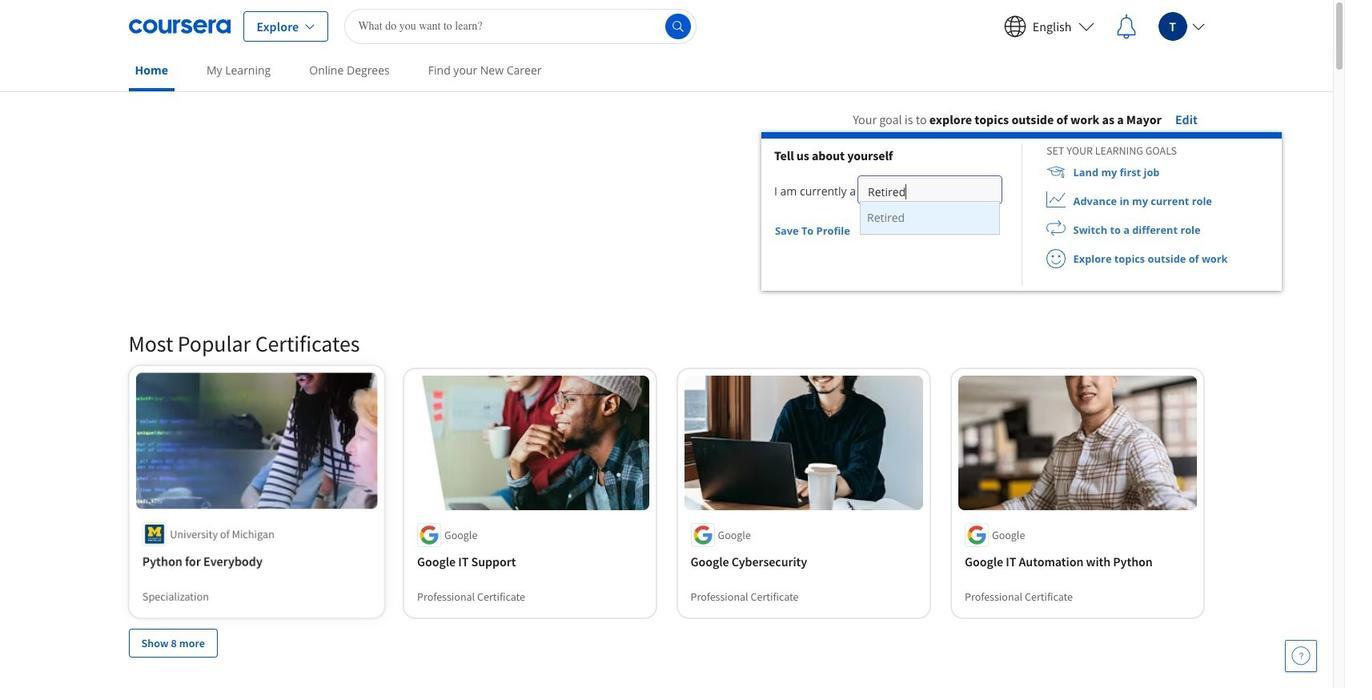Task type: vqa. For each thing, say whether or not it's contained in the screenshot.
'status'
yes



Task type: describe. For each thing, give the bounding box(es) containing it.
help center image
[[1292, 646, 1311, 666]]

Occupation field
[[860, 178, 1000, 209]]



Task type: locate. For each thing, give the bounding box(es) containing it.
status
[[851, 230, 859, 234]]

What do you want to learn? text field
[[345, 8, 697, 44]]

coursera image
[[129, 13, 230, 39]]

most popular certificates collection element
[[119, 304, 1215, 683]]

region
[[762, 132, 1282, 291]]

None search field
[[345, 8, 697, 44]]

None text field
[[868, 178, 992, 209]]

row group
[[861, 202, 1000, 234]]



